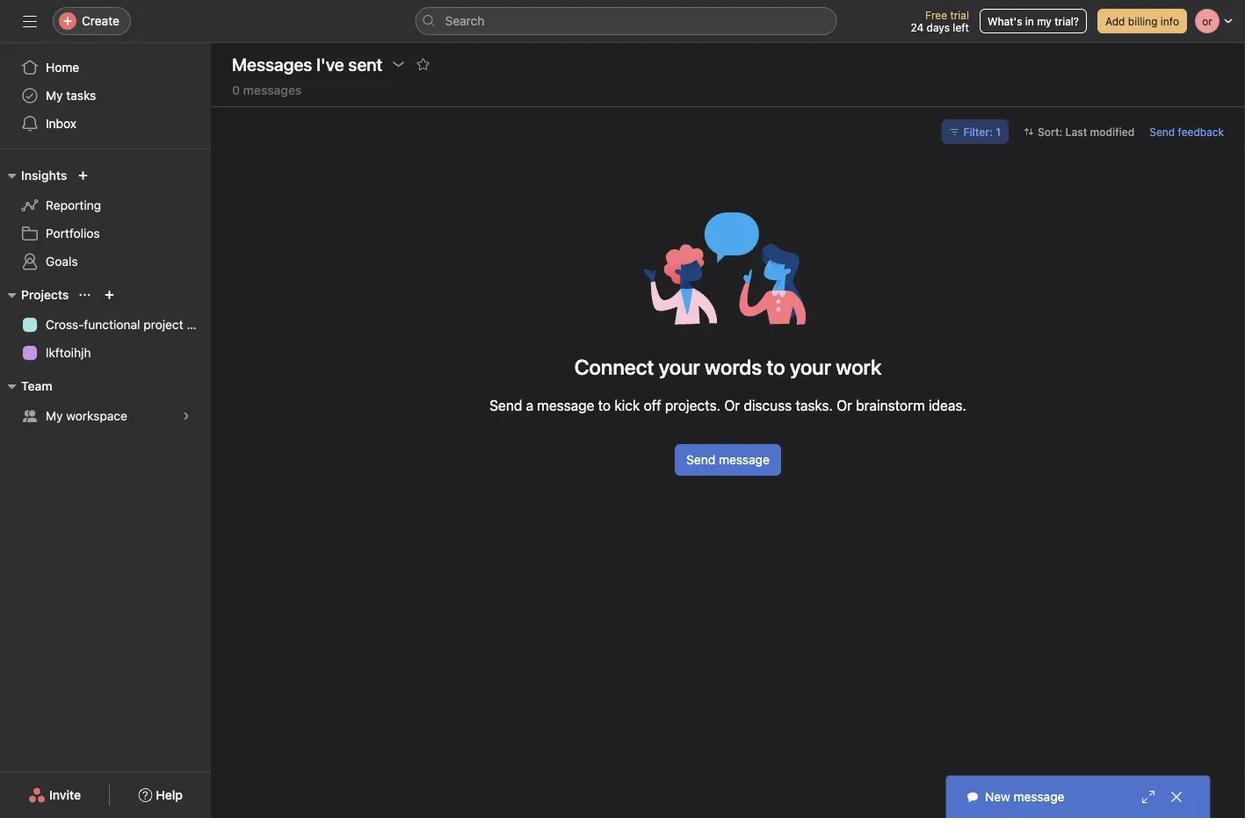Task type: describe. For each thing, give the bounding box(es) containing it.
your work
[[790, 355, 882, 380]]

to for kick
[[598, 398, 611, 414]]

left
[[953, 21, 969, 33]]

my for my workspace
[[46, 409, 63, 424]]

show options, current sort, top image
[[79, 290, 90, 301]]

send message
[[686, 453, 770, 467]]

cross-functional project plan link
[[11, 311, 211, 339]]

reporting link
[[11, 192, 200, 220]]

help button
[[127, 780, 194, 812]]

teams element
[[0, 371, 211, 434]]

functional
[[84, 318, 140, 332]]

plan
[[187, 318, 211, 332]]

my
[[1037, 15, 1052, 27]]

sort:
[[1038, 126, 1063, 138]]

trial?
[[1055, 15, 1079, 27]]

my for my tasks
[[46, 88, 63, 103]]

new project or portfolio image
[[104, 290, 115, 301]]

last
[[1065, 126, 1087, 138]]

send for send message
[[686, 453, 715, 467]]

free
[[925, 9, 947, 21]]

modified
[[1090, 126, 1135, 138]]

insights button
[[0, 165, 67, 186]]

new message
[[985, 790, 1064, 805]]

goals
[[46, 254, 78, 269]]

hide sidebar image
[[23, 14, 37, 28]]

lkftoihjh link
[[11, 339, 200, 367]]

a
[[526, 398, 533, 414]]

sort: last modified button
[[1016, 119, 1143, 144]]

off
[[644, 398, 661, 414]]

cross-functional project plan
[[46, 318, 211, 332]]

cross-
[[46, 318, 84, 332]]

projects
[[21, 288, 69, 302]]

messages
[[232, 54, 312, 74]]

global element
[[0, 43, 211, 148]]

inbox link
[[11, 110, 200, 138]]

filter: 1
[[963, 126, 1001, 138]]

24
[[911, 21, 924, 33]]

my workspace
[[46, 409, 127, 424]]

create button
[[53, 7, 131, 35]]

portfolios
[[46, 226, 100, 241]]

help
[[156, 789, 183, 803]]

projects.
[[665, 398, 721, 414]]

brainstorm
[[856, 398, 925, 414]]

insights
[[21, 168, 67, 183]]

billing
[[1128, 15, 1158, 27]]

2 or from the left
[[837, 398, 852, 414]]

add billing info
[[1105, 15, 1179, 27]]

filter: 1 button
[[941, 119, 1009, 144]]

project
[[143, 318, 183, 332]]

goals link
[[11, 248, 200, 276]]

search
[[445, 14, 485, 28]]

days
[[927, 21, 950, 33]]

messages
[[243, 83, 302, 98]]

projects element
[[0, 279, 211, 371]]

free trial 24 days left
[[911, 9, 969, 33]]

actions image
[[391, 57, 406, 71]]

my tasks
[[46, 88, 96, 103]]

reporting
[[46, 198, 101, 213]]

tasks
[[66, 88, 96, 103]]

search list box
[[415, 7, 837, 35]]

add to starred image
[[416, 57, 430, 71]]

my workspace link
[[11, 402, 200, 431]]



Task type: vqa. For each thing, say whether or not it's contained in the screenshot.
middle 'SEND'
yes



Task type: locate. For each thing, give the bounding box(es) containing it.
info
[[1161, 15, 1179, 27]]

trial
[[950, 9, 969, 21]]

close image
[[1170, 791, 1184, 805]]

send down projects.
[[686, 453, 715, 467]]

0 horizontal spatial to
[[598, 398, 611, 414]]

invite
[[49, 789, 81, 803]]

discuss
[[744, 398, 792, 414]]

see details, my workspace image
[[181, 411, 192, 422]]

tasks.
[[795, 398, 833, 414]]

my inside the global element
[[46, 88, 63, 103]]

0 vertical spatial to
[[767, 355, 785, 380]]

home link
[[11, 54, 200, 82]]

send feedback link
[[1150, 124, 1224, 140]]

to left kick
[[598, 398, 611, 414]]

filter:
[[963, 126, 993, 138]]

1 my from the top
[[46, 88, 63, 103]]

my tasks link
[[11, 82, 200, 110]]

sort: last modified
[[1038, 126, 1135, 138]]

1 vertical spatial send
[[490, 398, 522, 414]]

team button
[[0, 376, 52, 397]]

1 horizontal spatial or
[[837, 398, 852, 414]]

message right "a" at the left of page
[[537, 398, 594, 414]]

workspace
[[66, 409, 127, 424]]

send left feedback
[[1150, 126, 1175, 138]]

ideas.
[[929, 398, 966, 414]]

send inside button
[[686, 453, 715, 467]]

connect
[[574, 355, 654, 380]]

1 vertical spatial to
[[598, 398, 611, 414]]

send message button
[[675, 445, 781, 476]]

search button
[[415, 7, 837, 35]]

my down team
[[46, 409, 63, 424]]

add
[[1105, 15, 1125, 27]]

or
[[724, 398, 740, 414], [837, 398, 852, 414]]

expand new message image
[[1141, 791, 1155, 805]]

portfolios link
[[11, 220, 200, 248]]

projects button
[[0, 285, 69, 306]]

0
[[232, 83, 240, 98]]

send a message to kick off projects. or discuss tasks. or brainstorm ideas.
[[490, 398, 966, 414]]

my left tasks
[[46, 88, 63, 103]]

2 horizontal spatial send
[[1150, 126, 1175, 138]]

to up discuss
[[767, 355, 785, 380]]

1 vertical spatial my
[[46, 409, 63, 424]]

new image
[[78, 170, 88, 181]]

send for send a message to kick off projects. or discuss tasks. or brainstorm ideas.
[[490, 398, 522, 414]]

my inside teams element
[[46, 409, 63, 424]]

or left discuss
[[724, 398, 740, 414]]

0 vertical spatial my
[[46, 88, 63, 103]]

0 messages
[[232, 83, 302, 98]]

1 vertical spatial message
[[719, 453, 770, 467]]

1 horizontal spatial send
[[686, 453, 715, 467]]

1
[[996, 126, 1001, 138]]

in
[[1025, 15, 1034, 27]]

team
[[21, 379, 52, 394]]

to for your work
[[767, 355, 785, 380]]

0 vertical spatial send
[[1150, 126, 1175, 138]]

0 horizontal spatial send
[[490, 398, 522, 414]]

add billing info button
[[1097, 9, 1187, 33]]

connect your words to your work
[[574, 355, 882, 380]]

send
[[1150, 126, 1175, 138], [490, 398, 522, 414], [686, 453, 715, 467]]

your
[[659, 355, 700, 380]]

message down 'send a message to kick off projects. or discuss tasks. or brainstorm ideas.'
[[719, 453, 770, 467]]

kick
[[615, 398, 640, 414]]

messages i've sent
[[232, 54, 383, 74]]

what's in my trial? button
[[980, 9, 1087, 33]]

2 vertical spatial send
[[686, 453, 715, 467]]

2 my from the top
[[46, 409, 63, 424]]

or right tasks.
[[837, 398, 852, 414]]

0 vertical spatial message
[[537, 398, 594, 414]]

send feedback
[[1150, 126, 1224, 138]]

message inside button
[[719, 453, 770, 467]]

1 horizontal spatial message
[[719, 453, 770, 467]]

words
[[705, 355, 762, 380]]

inbox
[[46, 116, 76, 131]]

message
[[537, 398, 594, 414], [719, 453, 770, 467]]

create
[[82, 14, 119, 28]]

my
[[46, 88, 63, 103], [46, 409, 63, 424]]

lkftoihjh
[[46, 346, 91, 360]]

send for send feedback
[[1150, 126, 1175, 138]]

1 horizontal spatial to
[[767, 355, 785, 380]]

0 messages button
[[232, 83, 302, 106]]

i've sent
[[316, 54, 383, 74]]

what's in my trial?
[[988, 15, 1079, 27]]

send left "a" at the left of page
[[490, 398, 522, 414]]

invite button
[[17, 780, 92, 812]]

0 horizontal spatial or
[[724, 398, 740, 414]]

what's
[[988, 15, 1022, 27]]

insights element
[[0, 160, 211, 279]]

home
[[46, 60, 79, 75]]

0 horizontal spatial message
[[537, 398, 594, 414]]

feedback
[[1178, 126, 1224, 138]]

1 or from the left
[[724, 398, 740, 414]]

to
[[767, 355, 785, 380], [598, 398, 611, 414]]



